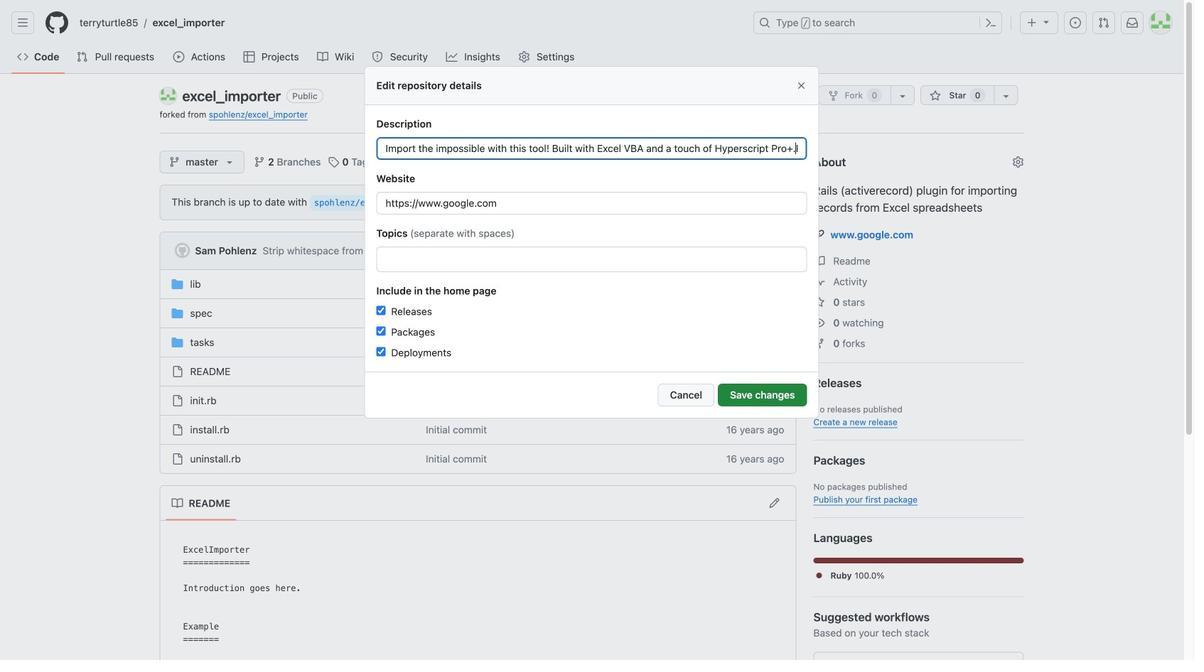 Task type: locate. For each thing, give the bounding box(es) containing it.
star image
[[930, 90, 941, 102], [814, 297, 825, 308]]

triangle down image
[[779, 156, 790, 168]]

owner avatar image
[[160, 87, 177, 105]]

1 horizontal spatial git branch image
[[254, 156, 265, 168]]

play image
[[173, 51, 184, 63]]

None checkbox
[[376, 327, 386, 336]]

0 horizontal spatial book image
[[317, 51, 329, 63]]

1 horizontal spatial book image
[[814, 256, 825, 267]]

1 vertical spatial directory image
[[172, 337, 183, 348]]

0 vertical spatial star image
[[930, 90, 941, 102]]

None checkbox
[[376, 306, 386, 315], [376, 347, 386, 356], [376, 306, 386, 315], [376, 347, 386, 356]]

see your forks of this repository image
[[897, 90, 909, 102]]

add this repository to a list image
[[1001, 90, 1012, 102]]

1 horizontal spatial star image
[[930, 90, 941, 102]]

0 horizontal spatial git branch image
[[169, 156, 180, 168]]

author image
[[175, 243, 189, 258]]

dot fill image
[[814, 570, 825, 582]]

0 vertical spatial book image
[[317, 51, 329, 63]]

0 users starred this repository element
[[970, 88, 986, 102]]

command palette image
[[985, 17, 997, 28]]

edit repository metadata image
[[1013, 156, 1024, 168]]

0 vertical spatial directory image
[[172, 308, 183, 319]]

1 git branch image from the left
[[169, 156, 180, 168]]

group
[[376, 284, 807, 360]]

Short description of this repository text field
[[376, 137, 807, 160]]

git branch image
[[169, 156, 180, 168], [254, 156, 265, 168]]

notifications image
[[1127, 17, 1138, 28]]

directory image
[[172, 308, 183, 319], [172, 337, 183, 348]]

history image
[[717, 245, 728, 257]]

issue opened image
[[1070, 17, 1081, 28]]

0 horizontal spatial triangle down image
[[224, 156, 235, 168]]

star image right see your forks of this repository icon
[[930, 90, 941, 102]]

2 git branch image from the left
[[254, 156, 265, 168]]

1 vertical spatial star image
[[814, 297, 825, 308]]

shield image
[[372, 51, 383, 63]]

book image up 'pulse' icon
[[814, 256, 825, 267]]

repo forked image
[[828, 90, 839, 102]]

book image left "shield" image
[[317, 51, 329, 63]]

book image
[[317, 51, 329, 63], [814, 256, 825, 267]]

book image
[[172, 498, 183, 509]]

2 horizontal spatial triangle down image
[[1041, 16, 1052, 27]]

list
[[74, 11, 745, 34]]

repo forked image
[[814, 338, 825, 349]]

0 horizontal spatial star image
[[814, 297, 825, 308]]

triangle down image
[[1041, 16, 1052, 27], [224, 156, 235, 168], [699, 156, 710, 168]]

star image up eye image
[[814, 297, 825, 308]]



Task type: vqa. For each thing, say whether or not it's contained in the screenshot.
the right Star IMAGE
yes



Task type: describe. For each thing, give the bounding box(es) containing it.
code image
[[731, 156, 743, 168]]

edit file image
[[769, 498, 780, 509]]

link image
[[814, 229, 825, 241]]

gear image
[[519, 51, 530, 63]]

none checkbox inside edit repository details dialog
[[376, 327, 386, 336]]

homepage image
[[46, 11, 68, 34]]

1 directory image from the top
[[172, 308, 183, 319]]

graph image
[[446, 51, 458, 63]]

search image
[[490, 156, 502, 168]]

plus image
[[1027, 17, 1038, 28]]

Enter a valid URL url field
[[376, 192, 807, 215]]

tag image
[[328, 156, 339, 168]]

code image
[[17, 51, 28, 63]]

directory image
[[172, 279, 183, 290]]

table image
[[243, 51, 255, 63]]

pulse image
[[814, 276, 825, 288]]

group inside edit repository details dialog
[[376, 284, 807, 360]]

1 vertical spatial book image
[[814, 256, 825, 267]]

git pull request image
[[1098, 17, 1110, 28]]

edit repository details dialog
[[364, 66, 819, 419]]

close dialog image
[[796, 80, 807, 91]]

1 horizontal spatial triangle down image
[[699, 156, 710, 168]]

ruby 100.0 element
[[814, 558, 1024, 564]]

eye image
[[814, 317, 825, 329]]

git pull request image
[[76, 51, 88, 63]]

2 directory image from the top
[[172, 337, 183, 348]]



